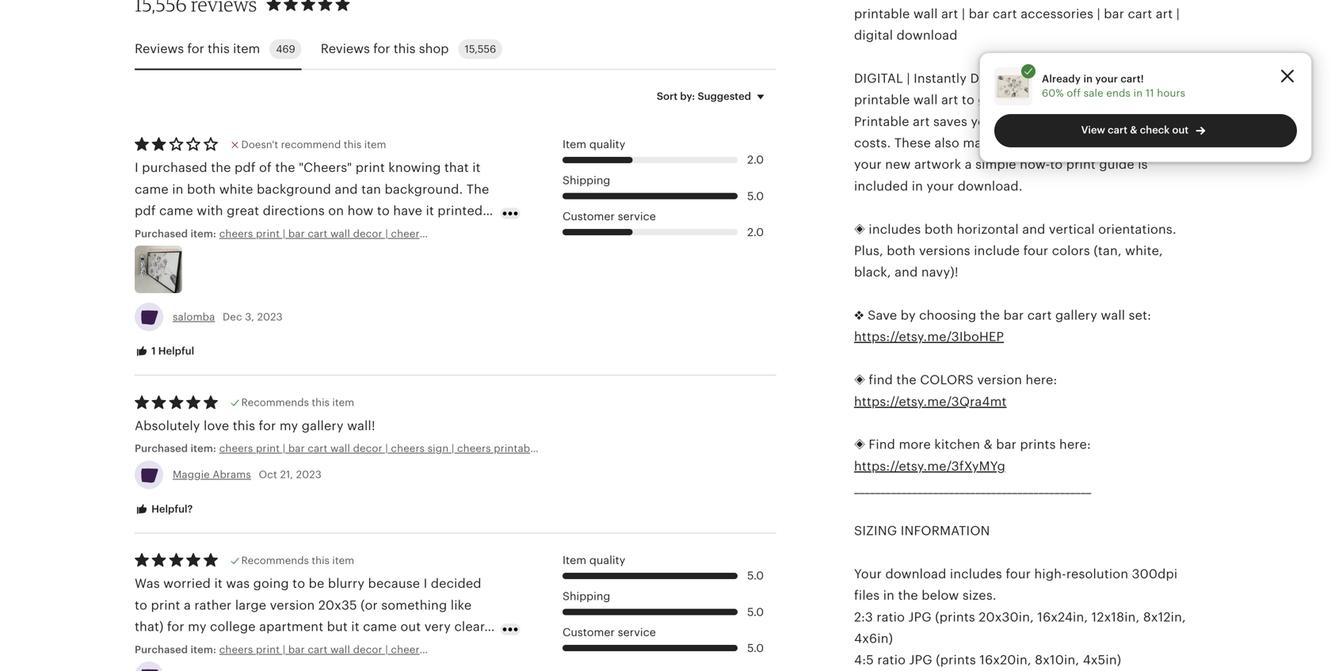 Task type: vqa. For each thing, say whether or not it's contained in the screenshot.
60%
yes



Task type: locate. For each thing, give the bounding box(es) containing it.
1 vertical spatial item:
[[191, 443, 216, 455]]

2 horizontal spatial a
[[1107, 93, 1114, 107]]

here:
[[1026, 373, 1058, 387], [1060, 438, 1091, 452]]

0 horizontal spatial version
[[270, 598, 315, 613]]

◈ left find at the right bottom of the page
[[854, 373, 866, 387]]

both up versions
[[925, 222, 954, 236]]

you down shipping
[[1119, 136, 1142, 150]]

item for 2.0
[[563, 138, 587, 150]]

new
[[886, 157, 911, 172]]

1 vertical spatial ◈
[[854, 373, 866, 387]]

purchased up view details of this review photo by salomba
[[135, 228, 188, 240]]

the left below
[[898, 589, 919, 603]]

ratio right 4:5
[[878, 653, 906, 668]]

in
[[1084, 73, 1093, 85], [1134, 87, 1143, 99], [912, 179, 923, 193], [884, 589, 895, 603]]

1 quality from the top
[[590, 138, 626, 150]]

version inside ◈ find the colors version here: https://etsy.me/3qra4mt
[[978, 373, 1023, 387]]

oct
[[259, 469, 277, 481]]

check
[[1140, 124, 1170, 136]]

here: up prints
[[1026, 373, 1058, 387]]

tab list
[[135, 30, 777, 70]]

0 vertical spatial customer service
[[563, 210, 656, 223]]

◈ inside the ◈ find more kitchen & bar prints here: https://etsy.me/3fxymyg _____________________________________________
[[854, 438, 866, 452]]

◈ up plus,
[[854, 222, 866, 236]]

recommends this item up the be
[[241, 555, 354, 567]]

printable inside digital | instantly download and print this printable wall art to give your wall decor a refresh. printable art saves you delivery time and shipping costs. these also make great gifts! to help you print your new artwork a simple how-to print guide is included in your download.
[[854, 93, 910, 107]]

printable right sign
[[494, 443, 539, 455]]

0 horizontal spatial download
[[796, 443, 845, 455]]

21,
[[280, 469, 293, 481]]

(prints left 16x20in,
[[936, 653, 976, 668]]

was
[[135, 577, 160, 591]]

1 vertical spatial out
[[401, 620, 421, 634]]

love
[[204, 419, 229, 433]]

0 vertical spatial download
[[796, 443, 845, 455]]

recommends this item
[[241, 397, 354, 409], [241, 555, 354, 567]]

a down "worried"
[[184, 598, 191, 613]]

in down artwork at top
[[912, 179, 923, 193]]

purchased item: for 5.0
[[135, 644, 219, 656]]

1 horizontal spatial includes
[[950, 567, 1003, 581]]

this up the be
[[312, 555, 330, 567]]

0 horizontal spatial includes
[[869, 222, 921, 236]]

print
[[1145, 136, 1175, 150], [1067, 157, 1096, 172], [256, 443, 280, 455], [151, 598, 180, 613]]

cart
[[1108, 124, 1128, 136], [1028, 308, 1052, 323], [308, 443, 328, 455], [607, 443, 626, 455], [716, 443, 736, 455]]

gallery left wall!
[[302, 419, 344, 433]]

2 vertical spatial a
[[184, 598, 191, 613]]

2 horizontal spatial cheers
[[457, 443, 491, 455]]

0 vertical spatial includes
[[869, 222, 921, 236]]

includes up plus,
[[869, 222, 921, 236]]

decor
[[1067, 93, 1103, 107], [353, 443, 383, 455]]

going
[[253, 577, 289, 591]]

2 vertical spatial ◈
[[854, 438, 866, 452]]

your up ends
[[1096, 73, 1118, 85]]

0 vertical spatial printable
[[854, 93, 910, 107]]

to down "gifts!"
[[1051, 157, 1063, 172]]

2023 right 21,
[[296, 469, 322, 481]]

2 recommends this item from the top
[[241, 555, 354, 567]]

bar for &
[[997, 438, 1017, 452]]

at
[[187, 641, 199, 656]]

download up below
[[886, 567, 947, 581]]

clear.
[[455, 620, 488, 634]]

2 purchased item: from the top
[[135, 644, 219, 656]]

1 vertical spatial item
[[563, 554, 587, 567]]

the right choosing
[[980, 308, 1000, 323]]

3 item: from the top
[[191, 644, 216, 656]]

in right the files
[[884, 589, 895, 603]]

1 item quality from the top
[[563, 138, 626, 150]]

it right but
[[351, 620, 360, 634]]

1 purchased from the top
[[135, 228, 188, 240]]

for inside was worried it was going to be blurry because i decided to print a rather large version 20x35 (or something like that) for my college apartment but it came out very clear. the guy at staples even complemented it.
[[167, 620, 184, 634]]

0 vertical spatial customer
[[563, 210, 615, 223]]

1 horizontal spatial here:
[[1060, 438, 1091, 452]]

the inside ❖ save by choosing the bar cart gallery wall set: https://etsy.me/3ibohep
[[980, 308, 1000, 323]]

1 horizontal spatial my
[[280, 419, 298, 433]]

sort by: suggested button
[[645, 80, 782, 113]]

my up at at the left bottom
[[188, 620, 207, 634]]

jpg right 4:5
[[910, 653, 933, 668]]

decor down wall!
[[353, 443, 383, 455]]

0 vertical spatial 2.0
[[748, 153, 764, 166]]

the right find at the right bottom of the page
[[897, 373, 917, 387]]

1 horizontal spatial 2023
[[296, 469, 322, 481]]

shipping for 5.0
[[563, 590, 611, 603]]

1 horizontal spatial decor
[[1067, 93, 1103, 107]]

0 vertical spatial item quality
[[563, 138, 626, 150]]

cart down ◈ includes both horizontal and vertical orientations. plus, both versions include four colors (tan, white, black, and navy)!
[[1028, 308, 1052, 323]]

0 vertical spatial item
[[563, 138, 587, 150]]

1 vertical spatial gallery
[[302, 419, 344, 433]]

art
[[942, 93, 959, 107], [913, 114, 930, 129], [565, 443, 579, 455], [739, 443, 753, 455]]

out
[[1173, 124, 1189, 136], [401, 620, 421, 634]]

1 customer from the top
[[563, 210, 615, 223]]

that)
[[135, 620, 164, 634]]

version inside was worried it was going to be blurry because i decided to print a rather large version 20x35 (or something like that) for my college apartment but it came out very clear. the guy at staples even complemented it.
[[270, 598, 315, 613]]

kitchen
[[935, 438, 981, 452]]

5.0
[[748, 190, 764, 202], [748, 570, 764, 582], [748, 606, 764, 618], [748, 642, 764, 655]]

◈ for ◈ find the colors version here: https://etsy.me/3qra4mt
[[854, 373, 866, 387]]

out down something in the bottom of the page
[[401, 620, 421, 634]]

& right the 'kitchen'
[[984, 438, 993, 452]]

2 service from the top
[[618, 626, 656, 639]]

2 vertical spatial the
[[898, 589, 919, 603]]

to left give
[[962, 93, 975, 107]]

(prints down below
[[935, 610, 976, 624]]

1 vertical spatial quality
[[590, 554, 626, 567]]

0 vertical spatial a
[[1107, 93, 1114, 107]]

out right check
[[1173, 124, 1189, 136]]

college
[[210, 620, 256, 634]]

printable up printable
[[854, 93, 910, 107]]

2 vertical spatial item:
[[191, 644, 216, 656]]

this right the love
[[233, 419, 255, 433]]

my
[[280, 419, 298, 433], [188, 620, 207, 634]]

◈ find more kitchen & bar prints here: https://etsy.me/3fxymyg _____________________________________________
[[854, 438, 1092, 495]]

0 horizontal spatial out
[[401, 620, 421, 634]]

1 vertical spatial includes
[[950, 567, 1003, 581]]

1 vertical spatial customer
[[563, 626, 615, 639]]

0 vertical spatial recommends this item
[[241, 397, 354, 409]]

2 5.0 from the top
[[748, 570, 764, 582]]

salomba dec 3, 2023
[[173, 311, 283, 323]]

recommends up going
[[241, 555, 309, 567]]

recommends up absolutely love this for my gallery wall!
[[241, 397, 309, 409]]

print up that)
[[151, 598, 180, 613]]

0 vertical spatial ratio
[[877, 610, 905, 624]]

1 vertical spatial download
[[886, 567, 947, 581]]

item
[[563, 138, 587, 150], [563, 554, 587, 567]]

2 quality from the top
[[590, 554, 626, 567]]

0 vertical spatial quality
[[590, 138, 626, 150]]

1 horizontal spatial cheers
[[391, 443, 425, 455]]

0 vertical spatial recommends
[[241, 397, 309, 409]]

(prints
[[935, 610, 976, 624], [936, 653, 976, 668]]

2 vertical spatial purchased
[[135, 644, 188, 656]]

in inside your download includes four high-resolution 300dpi files in the below sizes. 2:3 ratio jpg (prints 20x30in, 16x24in, 12x18in, 8x12in, 4x6in) 4:5 ratio jpg (prints 16x20in, 8x10in, 4x5in)
[[884, 589, 895, 603]]

1 horizontal spatial it
[[351, 620, 360, 634]]

0 vertical spatial purchased item:
[[135, 228, 219, 240]]

wall inside ❖ save by choosing the bar cart gallery wall set: https://etsy.me/3ibohep
[[1101, 308, 1126, 323]]

| right accessories at the bottom
[[691, 443, 694, 455]]

download right digital
[[796, 443, 845, 455]]

1 recommends from the top
[[241, 397, 309, 409]]

customer service
[[563, 210, 656, 223], [563, 626, 656, 639]]

wall!
[[347, 419, 376, 433]]

0 vertical spatial item:
[[191, 228, 216, 240]]

1 vertical spatial purchased
[[135, 443, 188, 455]]

how-
[[1020, 157, 1051, 172]]

bar inside ❖ save by choosing the bar cart gallery wall set: https://etsy.me/3ibohep
[[1004, 308, 1024, 323]]

to
[[962, 93, 975, 107], [1051, 157, 1063, 172], [293, 577, 305, 591], [135, 598, 147, 613]]

1 vertical spatial four
[[1006, 567, 1031, 581]]

four
[[1024, 244, 1049, 258], [1006, 567, 1031, 581]]

ratio right '2:3'
[[877, 610, 905, 624]]

1 horizontal spatial a
[[965, 157, 972, 172]]

cart right view
[[1108, 124, 1128, 136]]

by:
[[680, 90, 695, 102]]

2 customer service from the top
[[563, 626, 656, 639]]

& inside the ◈ find more kitchen & bar prints here: https://etsy.me/3fxymyg _____________________________________________
[[984, 438, 993, 452]]

cheers right sign
[[457, 443, 491, 455]]

0 vertical spatial my
[[280, 419, 298, 433]]

service for 2.0
[[618, 210, 656, 223]]

printable
[[854, 93, 910, 107], [494, 443, 539, 455]]

0 vertical spatial 2023
[[257, 311, 283, 323]]

a down make
[[965, 157, 972, 172]]

1 horizontal spatial version
[[978, 373, 1023, 387]]

0 vertical spatial service
[[618, 210, 656, 223]]

sale
[[1084, 87, 1104, 99]]

0 vertical spatial gallery
[[1056, 308, 1098, 323]]

1 vertical spatial item quality
[[563, 554, 626, 567]]

1 vertical spatial service
[[618, 626, 656, 639]]

0 horizontal spatial cheers
[[219, 443, 253, 455]]

1 service from the top
[[618, 210, 656, 223]]

both right plus,
[[887, 244, 916, 258]]

1 horizontal spatial reviews
[[321, 42, 370, 56]]

0 horizontal spatial both
[[887, 244, 916, 258]]

guy
[[161, 641, 184, 656]]

1 horizontal spatial download
[[886, 567, 947, 581]]

four left high-
[[1006, 567, 1031, 581]]

print down absolutely love this for my gallery wall!
[[256, 443, 280, 455]]

1 horizontal spatial you
[[1119, 136, 1142, 150]]

0 horizontal spatial you
[[971, 114, 994, 129]]

item: for 5.0
[[191, 644, 216, 656]]

1 vertical spatial here:
[[1060, 438, 1091, 452]]

2 item from the top
[[563, 554, 587, 567]]

bar inside the ◈ find more kitchen & bar prints here: https://etsy.me/3fxymyg _____________________________________________
[[997, 438, 1017, 452]]

bar up 21,
[[288, 443, 305, 455]]

| right sign
[[452, 443, 454, 455]]

like
[[451, 598, 472, 613]]

download inside your download includes four high-resolution 300dpi files in the below sizes. 2:3 ratio jpg (prints 20x30in, 16x24in, 12x18in, 8x12in, 4x6in) 4:5 ratio jpg (prints 16x20in, 8x10in, 4x5in)
[[886, 567, 947, 581]]

0 vertical spatial out
[[1173, 124, 1189, 136]]

you up make
[[971, 114, 994, 129]]

0 horizontal spatial my
[[188, 620, 207, 634]]

helpful?
[[149, 503, 193, 515]]

1 vertical spatial the
[[897, 373, 917, 387]]

it left the was
[[214, 577, 223, 591]]

print down "to"
[[1067, 157, 1096, 172]]

3 purchased from the top
[[135, 644, 188, 656]]

help
[[1089, 136, 1116, 150]]

❖ save by choosing the bar cart gallery wall set: https://etsy.me/3ibohep
[[854, 308, 1152, 344]]

both
[[925, 222, 954, 236], [887, 244, 916, 258]]

cheers up abrams
[[219, 443, 253, 455]]

https://etsy.me/3qra4mt
[[854, 395, 1007, 409]]

◈ includes both horizontal and vertical orientations. plus, both versions include four colors (tan, white, black, and navy)!
[[854, 222, 1177, 280]]

version right colors
[[978, 373, 1023, 387]]

1 5.0 from the top
[[748, 190, 764, 202]]

very
[[425, 620, 451, 634]]

bar down ◈ includes both horizontal and vertical orientations. plus, both versions include four colors (tan, white, black, and navy)!
[[1004, 308, 1024, 323]]

blurry
[[328, 577, 365, 591]]

the inside your download includes four high-resolution 300dpi files in the below sizes. 2:3 ratio jpg (prints 20x30in, 16x24in, 12x18in, 8x12in, 4x6in) 4:5 ratio jpg (prints 16x20in, 8x10in, 4x5in)
[[898, 589, 919, 603]]

| up 21,
[[283, 443, 286, 455]]

to left the be
[[293, 577, 305, 591]]

1 vertical spatial version
[[270, 598, 315, 613]]

1 vertical spatial you
[[1119, 136, 1142, 150]]

0 vertical spatial you
[[971, 114, 994, 129]]

1 purchased item: from the top
[[135, 228, 219, 240]]

2 2.0 from the top
[[748, 226, 764, 238]]

0 horizontal spatial reviews
[[135, 42, 184, 56]]

purchased down absolutely
[[135, 443, 188, 455]]

1 vertical spatial 2023
[[296, 469, 322, 481]]

quality
[[590, 138, 626, 150], [590, 554, 626, 567]]

1 vertical spatial recommends
[[241, 555, 309, 567]]

includes inside your download includes four high-resolution 300dpi files in the below sizes. 2:3 ratio jpg (prints 20x30in, 16x24in, 12x18in, 8x12in, 4x6in) 4:5 ratio jpg (prints 16x20in, 8x10in, 4x5in)
[[950, 567, 1003, 581]]

2 item quality from the top
[[563, 554, 626, 567]]

0 horizontal spatial here:
[[1026, 373, 1058, 387]]

my up 21,
[[280, 419, 298, 433]]

0 horizontal spatial it
[[214, 577, 223, 591]]

purchased item: down that)
[[135, 644, 219, 656]]

and right black,
[[895, 265, 918, 280]]

gallery left the set:
[[1056, 308, 1098, 323]]

recommends this item up absolutely love this for my gallery wall!
[[241, 397, 354, 409]]

| right digital
[[907, 71, 911, 86]]

2 recommends from the top
[[241, 555, 309, 567]]

something
[[381, 598, 447, 613]]

bar left prints
[[997, 438, 1017, 452]]

the inside ◈ find the colors version here: https://etsy.me/3qra4mt
[[897, 373, 917, 387]]

& left check
[[1130, 124, 1138, 136]]

your
[[1096, 73, 1118, 85], [1008, 93, 1036, 107], [854, 157, 882, 172], [927, 179, 955, 193]]

view
[[1082, 124, 1106, 136]]

1 2.0 from the top
[[748, 153, 764, 166]]

1 reviews from the left
[[135, 42, 184, 56]]

1 shipping from the top
[[563, 174, 611, 187]]

item: for 2.0
[[191, 228, 216, 240]]

2 reviews from the left
[[321, 42, 370, 56]]

service
[[618, 210, 656, 223], [618, 626, 656, 639]]

0 vertical spatial the
[[980, 308, 1000, 323]]

1 vertical spatial 2.0
[[748, 226, 764, 238]]

1 vertical spatial &
[[984, 438, 993, 452]]

came
[[363, 620, 397, 634]]

2 shipping from the top
[[563, 590, 611, 603]]

four left colors
[[1024, 244, 1049, 258]]

customer service for 5.0
[[563, 626, 656, 639]]

colors
[[920, 373, 974, 387]]

1 horizontal spatial out
[[1173, 124, 1189, 136]]

0 vertical spatial shipping
[[563, 174, 611, 187]]

decor down print
[[1067, 93, 1103, 107]]

| inside digital | instantly download and print this printable wall art to give your wall decor a refresh. printable art saves you delivery time and shipping costs. these also make great gifts! to help you print your new artwork a simple how-to print guide is included in your download.
[[907, 71, 911, 86]]

◈ left find
[[854, 438, 866, 452]]

2023 right 3,
[[257, 311, 283, 323]]

and left vertical
[[1023, 222, 1046, 236]]

purchased down that)
[[135, 644, 188, 656]]

here: right prints
[[1060, 438, 1091, 452]]

bar
[[1004, 308, 1024, 323], [997, 438, 1017, 452], [288, 443, 305, 455], [587, 443, 604, 455], [697, 443, 713, 455]]

a right sale
[[1107, 93, 1114, 107]]

1 vertical spatial shipping
[[563, 590, 611, 603]]

1 vertical spatial my
[[188, 620, 207, 634]]

this up ends
[[1116, 71, 1139, 86]]

20x30in,
[[979, 610, 1034, 624]]

https://etsy.me/3ibohep link
[[854, 330, 1004, 344]]

and
[[1050, 71, 1073, 86], [1081, 114, 1104, 129], [1023, 222, 1046, 236], [895, 265, 918, 280]]

1 horizontal spatial gallery
[[1056, 308, 1098, 323]]

cheers
[[219, 443, 253, 455], [391, 443, 425, 455], [457, 443, 491, 455]]

1 customer service from the top
[[563, 210, 656, 223]]

2 customer from the top
[[563, 626, 615, 639]]

2023
[[257, 311, 283, 323], [296, 469, 322, 481]]

1 horizontal spatial &
[[1130, 124, 1138, 136]]

1 vertical spatial customer service
[[563, 626, 656, 639]]

item left 469
[[233, 42, 260, 56]]

your download includes four high-resolution 300dpi files in the below sizes. 2:3 ratio jpg (prints 20x30in, 16x24in, 12x18in, 8x12in, 4x6in) 4:5 ratio jpg (prints 16x20in, 8x10in, 4x5in)
[[854, 567, 1186, 668]]

0 vertical spatial ◈
[[854, 222, 866, 236]]

2 ◈ from the top
[[854, 373, 866, 387]]

purchased for 2.0
[[135, 228, 188, 240]]

0 horizontal spatial gallery
[[302, 419, 344, 433]]

quality for 5.0
[[590, 554, 626, 567]]

black,
[[854, 265, 892, 280]]

1 item: from the top
[[191, 228, 216, 240]]

0 vertical spatial &
[[1130, 124, 1138, 136]]

here: inside ◈ find the colors version here: https://etsy.me/3qra4mt
[[1026, 373, 1058, 387]]

2 purchased from the top
[[135, 443, 188, 455]]

customer
[[563, 210, 615, 223], [563, 626, 615, 639]]

tab list containing reviews for this item
[[135, 30, 777, 70]]

cheers print | bar cart wall decor | cheers sign | cheers printable wall art | bar cart accessories | bar cart art | digital download link
[[219, 442, 845, 456]]

ends
[[1107, 87, 1131, 99]]

◈ inside ◈ includes both horizontal and vertical orientations. plus, both versions include four colors (tan, white, black, and navy)!
[[854, 222, 866, 236]]

purchased item: up view details of this review photo by salomba
[[135, 228, 219, 240]]

item quality for 5.0
[[563, 554, 626, 567]]

includes
[[869, 222, 921, 236], [950, 567, 1003, 581]]

1 horizontal spatial printable
[[854, 93, 910, 107]]

3 ◈ from the top
[[854, 438, 866, 452]]

item quality
[[563, 138, 626, 150], [563, 554, 626, 567]]

https://etsy.me/3qra4mt link
[[854, 395, 1007, 409]]

accessories
[[629, 443, 688, 455]]

included
[[854, 179, 909, 193]]

cheers left sign
[[391, 443, 425, 455]]

helpful? button
[[123, 495, 205, 524]]

version up apartment
[[270, 598, 315, 613]]

sizing information
[[854, 524, 990, 538]]

1 item from the top
[[563, 138, 587, 150]]

recommends
[[241, 397, 309, 409], [241, 555, 309, 567]]

1 vertical spatial purchased item:
[[135, 644, 219, 656]]

0 horizontal spatial a
[[184, 598, 191, 613]]

0 vertical spatial purchased
[[135, 228, 188, 240]]

absolutely
[[135, 419, 200, 433]]

sort by: suggested
[[657, 90, 751, 102]]

your inside the already in your cart! 60% off sale ends in 11 hours
[[1096, 73, 1118, 85]]

jpg down below
[[909, 610, 932, 624]]

print inside was worried it was going to be blurry because i decided to print a rather large version 20x35 (or something like that) for my college apartment but it came out very clear. the guy at staples even complemented it.
[[151, 598, 180, 613]]

1 ◈ from the top
[[854, 222, 866, 236]]

◈ inside ◈ find the colors version here: https://etsy.me/3qra4mt
[[854, 373, 866, 387]]

(tan,
[[1094, 244, 1122, 258]]

0 vertical spatial here:
[[1026, 373, 1058, 387]]

purchased for 5.0
[[135, 644, 188, 656]]

1 vertical spatial printable
[[494, 443, 539, 455]]



Task type: describe. For each thing, give the bounding box(es) containing it.
service for 5.0
[[618, 626, 656, 639]]

cart!
[[1121, 73, 1145, 85]]

view details of this review photo by salomba image
[[135, 246, 182, 293]]

maggie abrams oct 21, 2023
[[173, 469, 322, 481]]

information
[[901, 524, 990, 538]]

item up blurry
[[332, 555, 354, 567]]

plus,
[[854, 244, 884, 258]]

doesn't recommend this item
[[241, 139, 386, 150]]

your up delivery
[[1008, 93, 1036, 107]]

0 horizontal spatial 2023
[[257, 311, 283, 323]]

16x24in,
[[1038, 610, 1088, 624]]

3 5.0 from the top
[[748, 606, 764, 618]]

https://etsy.me/3ibohep
[[854, 330, 1004, 344]]

maggie abrams link
[[173, 469, 251, 481]]

download
[[971, 71, 1046, 86]]

make
[[963, 136, 996, 150]]

four inside your download includes four high-resolution 300dpi files in the below sizes. 2:3 ratio jpg (prints 20x30in, 16x24in, 12x18in, 8x12in, 4x6in) 4:5 ratio jpg (prints 16x20in, 8x10in, 4x5in)
[[1006, 567, 1031, 581]]

reviews for reviews for this shop
[[321, 42, 370, 56]]

gifts!
[[1036, 136, 1067, 150]]

quality for 2.0
[[590, 138, 626, 150]]

time
[[1050, 114, 1078, 129]]

this inside digital | instantly download and print this printable wall art to give your wall decor a refresh. printable art saves you delivery time and shipping costs. these also make great gifts! to help you print your new artwork a simple how-to print guide is included in your download.
[[1116, 71, 1139, 86]]

purchased item: for 2.0
[[135, 228, 219, 240]]

customer for 2.0
[[563, 210, 615, 223]]

includes inside ◈ includes both horizontal and vertical orientations. plus, both versions include four colors (tan, white, black, and navy)!
[[869, 222, 921, 236]]

in up sale
[[1084, 73, 1093, 85]]

| left accessories at the bottom
[[581, 443, 584, 455]]

1 horizontal spatial both
[[925, 222, 954, 236]]

give
[[978, 93, 1004, 107]]

cart left accessories at the bottom
[[607, 443, 626, 455]]

it.
[[383, 641, 395, 656]]

great
[[1000, 136, 1032, 150]]

download.
[[958, 179, 1023, 193]]

a inside was worried it was going to be blurry because i decided to print a rather large version 20x35 (or something like that) for my college apartment but it came out very clear. the guy at staples even complemented it.
[[184, 598, 191, 613]]

and up help
[[1081, 114, 1104, 129]]

suggested
[[698, 90, 751, 102]]

item right 'recommend'
[[364, 139, 386, 150]]

this left 469
[[208, 42, 230, 56]]

digital | instantly download and print this printable wall art to give your wall decor a refresh. printable art saves you delivery time and shipping costs. these also make great gifts! to help you print your new artwork a simple how-to print guide is included in your download.
[[854, 71, 1175, 193]]

digital
[[854, 71, 904, 86]]

2 item: from the top
[[191, 443, 216, 455]]

printable
[[854, 114, 910, 129]]

in left 11
[[1134, 87, 1143, 99]]

8x10in,
[[1035, 653, 1080, 668]]

customer service for 2.0
[[563, 210, 656, 223]]

four inside ◈ includes both horizontal and vertical orientations. plus, both versions include four colors (tan, white, black, and navy)!
[[1024, 244, 1049, 258]]

view cart & check out
[[1082, 124, 1189, 136]]

bar for the
[[1004, 308, 1024, 323]]

below
[[922, 589, 959, 603]]

item quality for 2.0
[[563, 138, 626, 150]]

reviews for reviews for this item
[[135, 42, 184, 56]]

orientations.
[[1099, 222, 1177, 236]]

but
[[327, 620, 348, 634]]

bar left accessories at the bottom
[[587, 443, 604, 455]]

◈ for ◈ find more kitchen & bar prints here: https://etsy.me/3fxymyg _____________________________________________
[[854, 438, 866, 452]]

| left sign
[[385, 443, 388, 455]]

| left digital
[[756, 443, 759, 455]]

rather
[[194, 598, 232, 613]]

cart inside ❖ save by choosing the bar cart gallery wall set: https://etsy.me/3ibohep
[[1028, 308, 1052, 323]]

item up wall!
[[332, 397, 354, 409]]

1 vertical spatial jpg
[[910, 653, 933, 668]]

1 vertical spatial it
[[351, 620, 360, 634]]

recommend
[[281, 139, 341, 150]]

even
[[252, 641, 282, 656]]

1 vertical spatial a
[[965, 157, 972, 172]]

bar for |
[[288, 443, 305, 455]]

staples
[[203, 641, 249, 656]]

cart down absolutely love this for my gallery wall!
[[308, 443, 328, 455]]

12x18in,
[[1092, 610, 1140, 624]]

large
[[235, 598, 266, 613]]

bar right accessories at the bottom
[[697, 443, 713, 455]]

this right 'recommend'
[[344, 139, 362, 150]]

0 vertical spatial it
[[214, 577, 223, 591]]

high-
[[1035, 567, 1067, 581]]

by
[[901, 308, 916, 323]]

your
[[854, 567, 882, 581]]

resolution
[[1067, 567, 1129, 581]]

colors
[[1052, 244, 1091, 258]]

4 5.0 from the top
[[748, 642, 764, 655]]

is
[[1138, 157, 1148, 172]]

hours
[[1158, 87, 1186, 99]]

because
[[368, 577, 420, 591]]

4x6in)
[[854, 632, 893, 646]]

off
[[1067, 87, 1081, 99]]

3 cheers from the left
[[457, 443, 491, 455]]

simple
[[976, 157, 1017, 172]]

i
[[424, 577, 428, 591]]

item for 5.0
[[563, 554, 587, 567]]

my inside was worried it was going to be blurry because i decided to print a rather large version 20x35 (or something like that) for my college apartment but it came out very clear. the guy at staples even complemented it.
[[188, 620, 207, 634]]

_____________________________________________
[[854, 481, 1092, 495]]

0 vertical spatial (prints
[[935, 610, 976, 624]]

already
[[1042, 73, 1081, 85]]

versions
[[919, 244, 971, 258]]

1 helpful
[[149, 345, 194, 357]]

already in your cart! 60% off sale ends in 11 hours
[[1042, 73, 1186, 99]]

files
[[854, 589, 880, 603]]

your down artwork at top
[[927, 179, 955, 193]]

1 helpful button
[[123, 337, 206, 366]]

reviews for this shop
[[321, 42, 449, 56]]

find
[[869, 438, 896, 452]]

dec
[[223, 311, 242, 323]]

your down the costs.
[[854, 157, 882, 172]]

4:5
[[854, 653, 874, 668]]

out inside was worried it was going to be blurry because i decided to print a rather large version 20x35 (or something like that) for my college apartment but it came out very clear. the guy at staples even complemented it.
[[401, 620, 421, 634]]

❖
[[854, 308, 865, 323]]

2.0 for customer service
[[748, 226, 764, 238]]

300dpi
[[1132, 567, 1178, 581]]

0 vertical spatial jpg
[[909, 610, 932, 624]]

◈ for ◈ includes both horizontal and vertical orientations. plus, both versions include four colors (tan, white, black, and navy)!
[[854, 222, 866, 236]]

helpful
[[158, 345, 194, 357]]

salomba
[[173, 311, 215, 323]]

more
[[899, 438, 931, 452]]

digital
[[761, 443, 793, 455]]

shipping
[[1108, 114, 1162, 129]]

cart left digital
[[716, 443, 736, 455]]

customer for 5.0
[[563, 626, 615, 639]]

include
[[974, 244, 1020, 258]]

2.0 for item quality
[[748, 153, 764, 166]]

1
[[152, 345, 156, 357]]

this left shop
[[394, 42, 416, 56]]

be
[[309, 577, 325, 591]]

decor inside digital | instantly download and print this printable wall art to give your wall decor a refresh. printable art saves you delivery time and shipping costs. these also make great gifts! to help you print your new artwork a simple how-to print guide is included in your download.
[[1067, 93, 1103, 107]]

also
[[935, 136, 960, 150]]

gallery inside ❖ save by choosing the bar cart gallery wall set: https://etsy.me/3ibohep
[[1056, 308, 1098, 323]]

was worried it was going to be blurry because i decided to print a rather large version 20x35 (or something like that) for my college apartment but it came out very clear. the guy at staples even complemented it.
[[135, 577, 488, 656]]

1 vertical spatial decor
[[353, 443, 383, 455]]

0 horizontal spatial printable
[[494, 443, 539, 455]]

in inside digital | instantly download and print this printable wall art to give your wall decor a refresh. printable art saves you delivery time and shipping costs. these also make great gifts! to help you print your new artwork a simple how-to print guide is included in your download.
[[912, 179, 923, 193]]

this up absolutely love this for my gallery wall!
[[312, 397, 330, 409]]

worried
[[163, 577, 211, 591]]

print up is
[[1145, 136, 1175, 150]]

sizes.
[[963, 589, 997, 603]]

1 vertical spatial (prints
[[936, 653, 976, 668]]

delivery
[[997, 114, 1047, 129]]

2:3
[[854, 610, 873, 624]]

purchased item: cheers print | bar cart wall decor | cheers sign | cheers printable wall art | bar cart accessories | bar cart art | digital download
[[135, 443, 845, 455]]

1 vertical spatial both
[[887, 244, 916, 258]]

(or
[[361, 598, 378, 613]]

to down was
[[135, 598, 147, 613]]

was
[[226, 577, 250, 591]]

print
[[1076, 71, 1113, 86]]

and up the 60%
[[1050, 71, 1073, 86]]

here: inside the ◈ find more kitchen & bar prints here: https://etsy.me/3fxymyg _____________________________________________
[[1060, 438, 1091, 452]]

shipping for 2.0
[[563, 174, 611, 187]]

guide
[[1100, 157, 1135, 172]]

doesn't
[[241, 139, 278, 150]]

8x12in,
[[1144, 610, 1186, 624]]

1 recommends this item from the top
[[241, 397, 354, 409]]

3,
[[245, 311, 254, 323]]

4x5in)
[[1083, 653, 1122, 668]]

white,
[[1126, 244, 1163, 258]]

1 vertical spatial ratio
[[878, 653, 906, 668]]

to
[[1071, 136, 1085, 150]]

2 cheers from the left
[[391, 443, 425, 455]]

1 cheers from the left
[[219, 443, 253, 455]]



